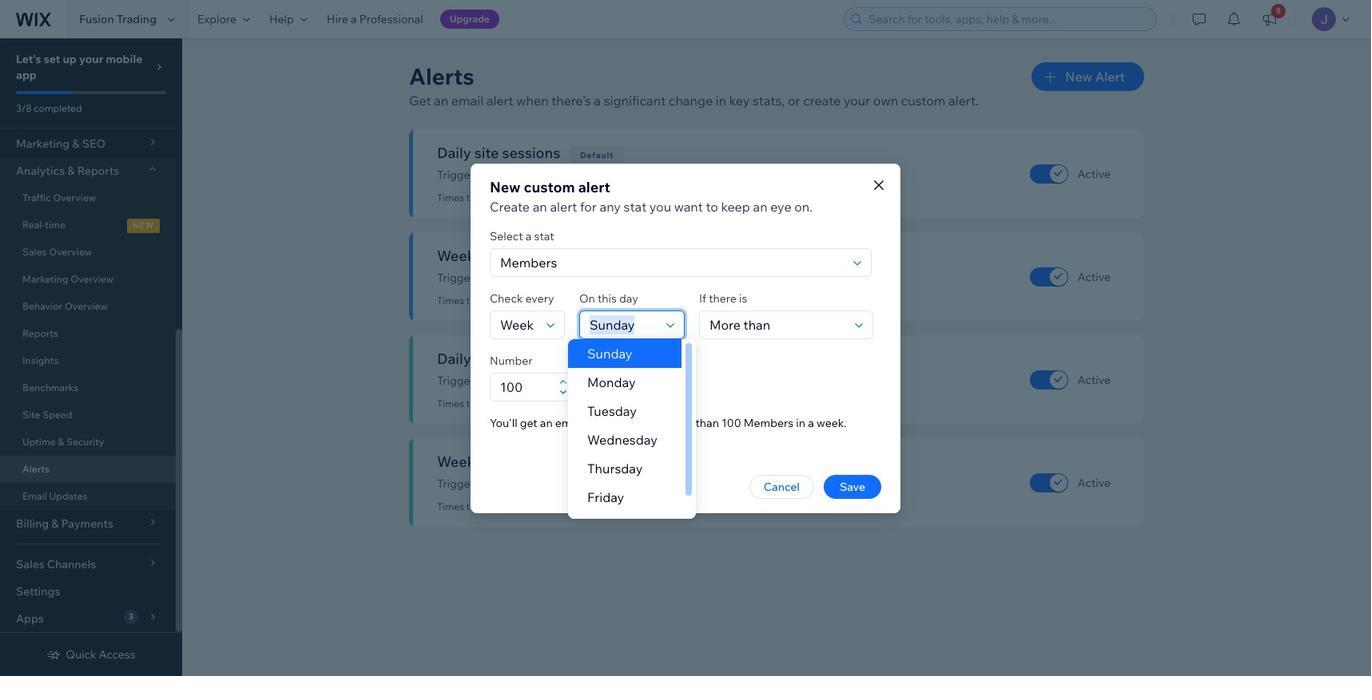 Task type: describe. For each thing, give the bounding box(es) containing it.
custom inside alerts get an email alert when there's a significant change in key stats, or create your own custom alert.
[[901, 93, 946, 109]]

new for custom
[[490, 178, 521, 196]]

reports link
[[0, 321, 176, 348]]

sunday
[[587, 346, 633, 362]]

change for weekly site sessions
[[537, 271, 575, 285]]

stat inside new custom alert create an alert for any stat you want to keep an eye on.
[[624, 199, 647, 215]]

3/8
[[16, 102, 32, 114]]

site up create
[[475, 144, 499, 162]]

significant inside alerts get an email alert when there's a significant change in key stats, or create your own custom alert.
[[604, 93, 666, 109]]

friday
[[587, 490, 624, 506]]

triggered for weekly site sessions
[[540, 295, 582, 307]]

times for daily site sessions
[[437, 192, 464, 204]]

get
[[520, 416, 538, 430]]

alert inside alerts get an email alert when there's a significant change in key stats, or create your own custom alert.
[[487, 93, 514, 109]]

overview for traffic overview
[[53, 192, 96, 204]]

trigger: significant change in daily site sessions.
[[437, 168, 686, 182]]

analytics
[[16, 164, 65, 178]]

app
[[16, 68, 37, 82]]

settings link
[[0, 579, 176, 606]]

Search for tools, apps, help & more... field
[[864, 8, 1152, 30]]

traffic overview link
[[0, 185, 176, 212]]

every
[[526, 291, 554, 306]]

0 horizontal spatial there
[[617, 416, 644, 430]]

you'll get an email when there are more than 100 members in a week.
[[490, 416, 847, 430]]

marketing
[[22, 273, 68, 285]]

fusion trading
[[79, 12, 157, 26]]

daily for daily total sales
[[437, 350, 471, 368]]

settings
[[16, 585, 60, 599]]

monday
[[587, 375, 636, 391]]

upgrade button
[[440, 10, 499, 29]]

day
[[619, 291, 638, 306]]

weekly site sessions
[[437, 247, 576, 265]]

key
[[730, 93, 750, 109]]

uptime
[[22, 436, 56, 448]]

in for daily total sales
[[578, 374, 587, 388]]

site up day
[[629, 271, 647, 285]]

times triggered: never triggered for daily site sessions
[[437, 192, 582, 204]]

sunday option
[[568, 340, 682, 368]]

traffic
[[22, 192, 51, 204]]

sessions for weekly site sessions
[[518, 247, 576, 265]]

week.
[[817, 416, 847, 430]]

weekly total sales
[[437, 453, 559, 472]]

& for analytics
[[67, 164, 75, 178]]

new custom alert create an alert for any stat you want to keep an eye on.
[[490, 178, 813, 215]]

access
[[99, 648, 136, 663]]

alerts for alerts get an email alert when there's a significant change in key stats, or create your own custom alert.
[[409, 62, 475, 90]]

in left week.
[[796, 416, 806, 430]]

custom inside new custom alert create an alert for any stat you want to keep an eye on.
[[524, 178, 575, 196]]

site speed link
[[0, 402, 176, 429]]

save
[[840, 480, 866, 494]]

sales for weekly total sales
[[525, 453, 559, 472]]

significant for daily site sessions
[[480, 168, 534, 182]]

site down select
[[490, 247, 515, 265]]

real-time
[[22, 219, 65, 231]]

uptime & security
[[22, 436, 104, 448]]

time
[[45, 219, 65, 231]]

total down 'sunday' option
[[617, 374, 641, 388]]

trigger: for daily total sales
[[437, 374, 477, 388]]

default for daily total sales
[[563, 356, 597, 367]]

marketing overview
[[22, 273, 114, 285]]

benchmarks link
[[0, 375, 176, 402]]

change inside alerts get an email alert when there's a significant change in key stats, or create your own custom alert.
[[669, 93, 713, 109]]

a right select
[[526, 229, 532, 243]]

email for you'll
[[555, 416, 583, 430]]

times for weekly total sales
[[437, 501, 464, 513]]

active for daily total sales
[[1078, 373, 1111, 387]]

times triggered: never triggered for weekly site sessions
[[437, 295, 582, 307]]

you
[[650, 199, 671, 215]]

fusion
[[79, 12, 114, 26]]

overview for marketing overview
[[71, 273, 114, 285]]

triggered: for weekly site sessions
[[466, 295, 511, 307]]

stats,
[[753, 93, 785, 109]]

1 vertical spatial when
[[586, 416, 614, 430]]

behavior
[[22, 301, 63, 313]]

weekly for weekly total sales
[[437, 453, 487, 472]]

insights
[[22, 355, 58, 367]]

insights link
[[0, 348, 176, 375]]

sales. for weekly total sales
[[655, 477, 684, 492]]

on
[[579, 291, 595, 306]]

a left week.
[[808, 416, 814, 430]]

a inside hire a professional link
[[351, 12, 357, 26]]

thursday
[[587, 461, 643, 477]]

help
[[269, 12, 294, 26]]

mobile
[[106, 52, 143, 66]]

sales overview link
[[0, 239, 176, 266]]

speed
[[43, 409, 72, 421]]

for
[[580, 199, 597, 215]]

0 horizontal spatial reports
[[22, 328, 58, 340]]

8 button
[[1252, 0, 1288, 38]]

never for daily site sessions
[[513, 192, 538, 204]]

quick access
[[66, 648, 136, 663]]

active for weekly total sales
[[1078, 476, 1111, 490]]

trigger: significant change in weekly site sessions.
[[437, 271, 697, 285]]

quick access button
[[47, 648, 136, 663]]

your inside let's set up your mobile app
[[79, 52, 103, 66]]

8
[[1276, 6, 1281, 16]]

you'll
[[490, 416, 518, 430]]

2 vertical spatial alert
[[550, 199, 577, 215]]

trigger: for daily site sessions
[[437, 168, 477, 182]]

triggered for daily total sales
[[540, 398, 582, 410]]

uptime & security link
[[0, 429, 176, 456]]

if
[[699, 291, 707, 306]]

daily for sales
[[590, 374, 615, 388]]

daily total sales
[[437, 350, 543, 368]]

analytics & reports
[[16, 164, 119, 178]]

daily site sessions
[[437, 144, 560, 162]]

triggered for daily site sessions
[[540, 192, 582, 204]]

trading
[[117, 12, 157, 26]]

If there is field
[[705, 311, 850, 338]]

upgrade
[[450, 13, 490, 25]]

new alert
[[1066, 69, 1125, 85]]

& for uptime
[[58, 436, 64, 448]]

1 vertical spatial alert
[[578, 178, 610, 196]]

change for weekly total sales
[[537, 477, 575, 492]]

significant for daily total sales
[[480, 374, 534, 388]]

triggered: for daily site sessions
[[466, 192, 511, 204]]

sessions for daily site sessions
[[502, 144, 560, 162]]

set
[[44, 52, 60, 66]]

traffic overview
[[22, 192, 96, 204]]

create
[[803, 93, 841, 109]]

are
[[647, 416, 663, 430]]

triggered: for weekly total sales
[[466, 501, 511, 513]]

there's
[[552, 93, 591, 109]]

Select a stat field
[[496, 249, 849, 276]]

want
[[674, 199, 703, 215]]

sidebar element
[[0, 0, 182, 677]]



Task type: vqa. For each thing, say whether or not it's contained in the screenshot.


Task type: locate. For each thing, give the bounding box(es) containing it.
site
[[475, 144, 499, 162], [617, 168, 636, 182], [490, 247, 515, 265], [629, 271, 647, 285]]

cancel button
[[750, 475, 814, 499]]

sales up trigger: significant change in weekly total sales.
[[525, 453, 559, 472]]

1 horizontal spatial new
[[1066, 69, 1093, 85]]

never up check every field
[[513, 295, 538, 307]]

significant down number
[[480, 374, 534, 388]]

1 vertical spatial &
[[58, 436, 64, 448]]

1 vertical spatial sales.
[[655, 477, 684, 492]]

3 trigger: from the top
[[437, 374, 477, 388]]

get
[[409, 93, 431, 109]]

4 times triggered: never triggered from the top
[[437, 501, 582, 513]]

never down trigger: significant change in weekly total sales.
[[513, 501, 538, 513]]

weekly for weekly site sessions
[[437, 247, 487, 265]]

2 weekly from the top
[[437, 453, 487, 472]]

1 vertical spatial sales
[[525, 453, 559, 472]]

1 trigger: from the top
[[437, 168, 477, 182]]

a inside alerts get an email alert when there's a significant change in key stats, or create your own custom alert.
[[594, 93, 601, 109]]

times for daily total sales
[[437, 398, 464, 410]]

significant for weekly site sessions
[[480, 271, 534, 285]]

times for weekly site sessions
[[437, 295, 464, 307]]

let's
[[16, 52, 41, 66]]

1 vertical spatial new
[[490, 178, 521, 196]]

new alert button
[[1032, 62, 1145, 91]]

in up for
[[578, 168, 587, 182]]

3 active from the top
[[1078, 373, 1111, 387]]

there up wednesday
[[617, 416, 644, 430]]

trigger: down daily site sessions
[[437, 168, 477, 182]]

4 never from the top
[[513, 501, 538, 513]]

stat
[[624, 199, 647, 215], [534, 229, 554, 243]]

in for weekly site sessions
[[578, 271, 587, 285]]

0 vertical spatial alerts
[[409, 62, 475, 90]]

& inside dropdown button
[[67, 164, 75, 178]]

new inside button
[[1066, 69, 1093, 85]]

hire
[[327, 12, 348, 26]]

alert up daily site sessions
[[487, 93, 514, 109]]

0 vertical spatial daily
[[590, 168, 615, 182]]

keep
[[721, 199, 750, 215]]

1 vertical spatial there
[[617, 416, 644, 430]]

times triggered: never triggered for daily total sales
[[437, 398, 582, 410]]

2 never from the top
[[513, 295, 538, 307]]

0 vertical spatial sessions.
[[638, 168, 686, 182]]

times triggered: never triggered up check every field
[[437, 295, 582, 307]]

alerts get an email alert when there's a significant change in key stats, or create your own custom alert.
[[409, 62, 979, 109]]

1 vertical spatial weekly
[[437, 453, 487, 472]]

more
[[666, 416, 693, 430]]

sales for daily total sales
[[509, 350, 543, 368]]

3 times triggered: never triggered from the top
[[437, 398, 582, 410]]

1 triggered from the top
[[540, 192, 582, 204]]

significant for weekly total sales
[[480, 477, 534, 492]]

change down daily site sessions
[[537, 168, 575, 182]]

weekly for sales
[[590, 477, 626, 492]]

weekly
[[437, 247, 487, 265], [437, 453, 487, 472]]

email for alerts
[[451, 93, 484, 109]]

sales. for daily total sales
[[643, 374, 672, 388]]

daily down sunday on the left bottom of page
[[590, 374, 615, 388]]

significant up check
[[480, 271, 534, 285]]

On this day field
[[585, 311, 662, 338]]

0 vertical spatial when
[[517, 93, 549, 109]]

change
[[669, 93, 713, 109], [537, 168, 575, 182], [537, 271, 575, 285], [537, 374, 575, 388], [537, 477, 575, 492]]

4 triggered: from the top
[[466, 501, 511, 513]]

0 horizontal spatial alert
[[487, 93, 514, 109]]

1 vertical spatial your
[[844, 93, 871, 109]]

overview for behavior overview
[[65, 301, 108, 313]]

updates
[[49, 491, 87, 503]]

wednesday
[[587, 432, 658, 448]]

there right 'if'
[[709, 291, 737, 306]]

3 times from the top
[[437, 398, 464, 410]]

0 vertical spatial stat
[[624, 199, 647, 215]]

2 trigger: from the top
[[437, 271, 477, 285]]

trigger: down the weekly total sales
[[437, 477, 477, 492]]

list box containing sunday
[[568, 340, 696, 541]]

stat right any
[[624, 199, 647, 215]]

in left "monday"
[[578, 374, 587, 388]]

1 horizontal spatial &
[[67, 164, 75, 178]]

your right up
[[79, 52, 103, 66]]

daily up any
[[590, 168, 615, 182]]

1 never from the top
[[513, 192, 538, 204]]

4 times from the top
[[437, 501, 464, 513]]

email inside alerts get an email alert when there's a significant change in key stats, or create your own custom alert.
[[451, 93, 484, 109]]

members
[[744, 416, 794, 430]]

when left there's
[[517, 93, 549, 109]]

0 horizontal spatial new
[[490, 178, 521, 196]]

0 vertical spatial weekly
[[437, 247, 487, 265]]

never up select a stat
[[513, 192, 538, 204]]

sessions. for weekly site sessions
[[650, 271, 697, 285]]

1 horizontal spatial custom
[[901, 93, 946, 109]]

sales. up "are"
[[643, 374, 672, 388]]

2 daily from the top
[[437, 350, 471, 368]]

2 active from the top
[[1078, 270, 1111, 284]]

weekly up saturday
[[590, 477, 626, 492]]

change up get
[[537, 374, 575, 388]]

reports up insights
[[22, 328, 58, 340]]

overview up marketing overview
[[49, 246, 92, 258]]

2 times triggered: never triggered from the top
[[437, 295, 582, 307]]

1 daily from the top
[[437, 144, 471, 162]]

new for alert
[[1066, 69, 1093, 85]]

default for weekly total sales
[[579, 460, 613, 470]]

1 horizontal spatial stat
[[624, 199, 647, 215]]

0 horizontal spatial email
[[451, 93, 484, 109]]

trigger:
[[437, 168, 477, 182], [437, 271, 477, 285], [437, 374, 477, 388], [437, 477, 477, 492]]

0 vertical spatial new
[[1066, 69, 1093, 85]]

custom up create
[[524, 178, 575, 196]]

1 vertical spatial alerts
[[22, 464, 50, 476]]

1 vertical spatial weekly
[[590, 477, 626, 492]]

times down the weekly total sales
[[437, 501, 464, 513]]

significant
[[604, 93, 666, 109], [480, 168, 534, 182], [480, 271, 534, 285], [480, 374, 534, 388], [480, 477, 534, 492]]

0 horizontal spatial your
[[79, 52, 103, 66]]

triggered down trigger: significant change in daily site sessions.
[[540, 192, 582, 204]]

in left friday
[[578, 477, 587, 492]]

sales up number text box
[[509, 350, 543, 368]]

email
[[451, 93, 484, 109], [555, 416, 583, 430]]

significant down daily site sessions
[[480, 168, 534, 182]]

when up wednesday
[[586, 416, 614, 430]]

there
[[709, 291, 737, 306], [617, 416, 644, 430]]

0 vertical spatial sales.
[[643, 374, 672, 388]]

sessions. for daily site sessions
[[638, 168, 686, 182]]

default up trigger: significant change in daily site sessions.
[[580, 150, 614, 161]]

triggered down trigger: significant change in weekly total sales.
[[540, 501, 582, 513]]

this
[[598, 291, 617, 306]]

active
[[1078, 167, 1111, 181], [1078, 270, 1111, 284], [1078, 373, 1111, 387], [1078, 476, 1111, 490]]

explore
[[197, 12, 237, 26]]

weekly
[[590, 271, 626, 285], [590, 477, 626, 492]]

1 horizontal spatial when
[[586, 416, 614, 430]]

1 horizontal spatial alert
[[550, 199, 577, 215]]

1 horizontal spatial your
[[844, 93, 871, 109]]

alerts inside sidebar element
[[22, 464, 50, 476]]

alerts
[[409, 62, 475, 90], [22, 464, 50, 476]]

default for daily site sessions
[[580, 150, 614, 161]]

0 horizontal spatial alerts
[[22, 464, 50, 476]]

times left create
[[437, 192, 464, 204]]

reports inside dropdown button
[[77, 164, 119, 178]]

3 triggered from the top
[[540, 398, 582, 410]]

& right "uptime" at the bottom
[[58, 436, 64, 448]]

trigger: for weekly total sales
[[437, 477, 477, 492]]

create
[[490, 199, 530, 215]]

weekly up "this"
[[590, 271, 626, 285]]

new up create
[[490, 178, 521, 196]]

daily for sessions
[[590, 168, 615, 182]]

triggered down the trigger: significant change in daily total sales.
[[540, 398, 582, 410]]

alerts up the email
[[22, 464, 50, 476]]

0 vertical spatial &
[[67, 164, 75, 178]]

total right friday
[[629, 477, 652, 492]]

sessions up trigger: significant change in weekly site sessions.
[[518, 247, 576, 265]]

overview down the sales overview link in the left top of the page
[[71, 273, 114, 285]]

&
[[67, 164, 75, 178], [58, 436, 64, 448]]

email updates link
[[0, 484, 176, 511]]

than
[[696, 416, 719, 430]]

sales. right thursday
[[655, 477, 684, 492]]

triggered: up check every field
[[466, 295, 511, 307]]

never for weekly site sessions
[[513, 295, 538, 307]]

1 weekly from the top
[[590, 271, 626, 285]]

0 vertical spatial sales
[[509, 350, 543, 368]]

times down daily total sales
[[437, 398, 464, 410]]

change for daily site sessions
[[537, 168, 575, 182]]

0 horizontal spatial when
[[517, 93, 549, 109]]

triggered: for daily total sales
[[466, 398, 511, 410]]

change left key
[[669, 93, 713, 109]]

on this day
[[579, 291, 638, 306]]

your inside alerts get an email alert when there's a significant change in key stats, or create your own custom alert.
[[844, 93, 871, 109]]

trigger: significant change in weekly total sales.
[[437, 477, 684, 492]]

an inside alerts get an email alert when there's a significant change in key stats, or create your own custom alert.
[[434, 93, 449, 109]]

0 vertical spatial there
[[709, 291, 737, 306]]

2 times from the top
[[437, 295, 464, 307]]

a right hire on the left
[[351, 12, 357, 26]]

1 vertical spatial sessions
[[518, 247, 576, 265]]

or
[[788, 93, 801, 109]]

2 triggered: from the top
[[466, 295, 511, 307]]

up
[[63, 52, 77, 66]]

1 vertical spatial daily
[[437, 350, 471, 368]]

2 triggered from the top
[[540, 295, 582, 307]]

hire a professional link
[[317, 0, 433, 38]]

1 vertical spatial daily
[[590, 374, 615, 388]]

when
[[517, 93, 549, 109], [586, 416, 614, 430]]

3 never from the top
[[513, 398, 538, 410]]

daily
[[437, 144, 471, 162], [437, 350, 471, 368]]

2 daily from the top
[[590, 374, 615, 388]]

let's set up your mobile app
[[16, 52, 143, 82]]

change up every in the left top of the page
[[537, 271, 575, 285]]

0 vertical spatial alert
[[487, 93, 514, 109]]

behavior overview
[[22, 301, 108, 313]]

change for daily total sales
[[537, 374, 575, 388]]

times triggered: never triggered down the weekly total sales
[[437, 501, 582, 513]]

overview inside "link"
[[65, 301, 108, 313]]

1 times from the top
[[437, 192, 464, 204]]

1 horizontal spatial alerts
[[409, 62, 475, 90]]

0 horizontal spatial &
[[58, 436, 64, 448]]

overview down marketing overview link in the left top of the page
[[65, 301, 108, 313]]

reports
[[77, 164, 119, 178], [22, 328, 58, 340]]

default up "on this day"
[[596, 253, 630, 264]]

1 horizontal spatial there
[[709, 291, 737, 306]]

in inside alerts get an email alert when there's a significant change in key stats, or create your own custom alert.
[[716, 93, 727, 109]]

professional
[[360, 12, 423, 26]]

select
[[490, 229, 523, 243]]

when inside alerts get an email alert when there's a significant change in key stats, or create your own custom alert.
[[517, 93, 549, 109]]

save button
[[824, 475, 882, 499]]

alerts inside alerts get an email alert when there's a significant change in key stats, or create your own custom alert.
[[409, 62, 475, 90]]

security
[[66, 436, 104, 448]]

own
[[873, 93, 899, 109]]

is
[[739, 291, 748, 306]]

4 trigger: from the top
[[437, 477, 477, 492]]

alerts link
[[0, 456, 176, 484]]

sessions
[[502, 144, 560, 162], [518, 247, 576, 265]]

email updates
[[22, 491, 87, 503]]

1 vertical spatial reports
[[22, 328, 58, 340]]

sessions up trigger: significant change in daily site sessions.
[[502, 144, 560, 162]]

an
[[434, 93, 449, 109], [533, 199, 547, 215], [753, 199, 768, 215], [540, 416, 553, 430]]

sales overview
[[22, 246, 92, 258]]

trigger: for weekly site sessions
[[437, 271, 477, 285]]

1 horizontal spatial email
[[555, 416, 583, 430]]

never for daily total sales
[[513, 398, 538, 410]]

0 vertical spatial weekly
[[590, 271, 626, 285]]

sales
[[22, 246, 47, 258]]

Number text field
[[496, 374, 555, 401]]

never up get
[[513, 398, 538, 410]]

daily for daily site sessions
[[437, 144, 471, 162]]

0 horizontal spatial custom
[[524, 178, 575, 196]]

in up on at the top
[[578, 271, 587, 285]]

alerts up get
[[409, 62, 475, 90]]

1 daily from the top
[[590, 168, 615, 182]]

analytics & reports button
[[0, 157, 176, 185]]

never
[[513, 192, 538, 204], [513, 295, 538, 307], [513, 398, 538, 410], [513, 501, 538, 513]]

trigger: down weekly site sessions
[[437, 271, 477, 285]]

never for weekly total sales
[[513, 501, 538, 513]]

Check every field
[[496, 311, 542, 338]]

default up friday
[[579, 460, 613, 470]]

alert up for
[[578, 178, 610, 196]]

1 vertical spatial sessions.
[[650, 271, 697, 285]]

2 horizontal spatial alert
[[578, 178, 610, 196]]

1 vertical spatial email
[[555, 416, 583, 430]]

1 weekly from the top
[[437, 247, 487, 265]]

0 vertical spatial reports
[[77, 164, 119, 178]]

custom right own
[[901, 93, 946, 109]]

0 vertical spatial custom
[[901, 93, 946, 109]]

new left alert
[[1066, 69, 1093, 85]]

times triggered: never triggered up you'll
[[437, 398, 582, 410]]

triggered down trigger: significant change in weekly site sessions.
[[540, 295, 582, 307]]

2 weekly from the top
[[590, 477, 626, 492]]

1 vertical spatial custom
[[524, 178, 575, 196]]

times left check
[[437, 295, 464, 307]]

triggered
[[540, 192, 582, 204], [540, 295, 582, 307], [540, 398, 582, 410], [540, 501, 582, 513]]

reports up traffic overview link
[[77, 164, 119, 178]]

email
[[22, 491, 47, 503]]

times triggered: never triggered for weekly total sales
[[437, 501, 582, 513]]

triggered: up you'll
[[466, 398, 511, 410]]

any
[[600, 199, 621, 215]]

1 triggered: from the top
[[466, 192, 511, 204]]

trigger: significant change in daily total sales.
[[437, 374, 672, 388]]

0 vertical spatial email
[[451, 93, 484, 109]]

significant right there's
[[604, 93, 666, 109]]

daily
[[590, 168, 615, 182], [590, 374, 615, 388]]

1 horizontal spatial reports
[[77, 164, 119, 178]]

1 vertical spatial stat
[[534, 229, 554, 243]]

benchmarks
[[22, 382, 79, 394]]

4 active from the top
[[1078, 476, 1111, 490]]

check every
[[490, 291, 554, 306]]

active for daily site sessions
[[1078, 167, 1111, 181]]

0 vertical spatial sessions
[[502, 144, 560, 162]]

times triggered: never triggered up select
[[437, 192, 582, 204]]

significant down the weekly total sales
[[480, 477, 534, 492]]

behavior overview link
[[0, 293, 176, 321]]

new inside new custom alert create an alert for any stat you want to keep an eye on.
[[490, 178, 521, 196]]

trigger: down daily total sales
[[437, 374, 477, 388]]

default up the trigger: significant change in daily total sales.
[[563, 356, 597, 367]]

& up the traffic overview
[[67, 164, 75, 178]]

to
[[706, 199, 718, 215]]

select a stat
[[490, 229, 554, 243]]

in for daily site sessions
[[578, 168, 587, 182]]

sales.
[[643, 374, 672, 388], [655, 477, 684, 492]]

0 vertical spatial daily
[[437, 144, 471, 162]]

in left key
[[716, 93, 727, 109]]

weekly for sessions
[[590, 271, 626, 285]]

3 triggered: from the top
[[466, 398, 511, 410]]

triggered: up select
[[466, 192, 511, 204]]

site up any
[[617, 168, 636, 182]]

list box
[[568, 340, 696, 541]]

active for weekly site sessions
[[1078, 270, 1111, 284]]

overview for sales overview
[[49, 246, 92, 258]]

your left own
[[844, 93, 871, 109]]

change left friday
[[537, 477, 575, 492]]

triggered: down the weekly total sales
[[466, 501, 511, 513]]

site speed
[[22, 409, 72, 421]]

0 horizontal spatial stat
[[534, 229, 554, 243]]

a right there's
[[594, 93, 601, 109]]

saturday
[[587, 519, 641, 535]]

0 vertical spatial your
[[79, 52, 103, 66]]

4 triggered from the top
[[540, 501, 582, 513]]

custom
[[901, 93, 946, 109], [524, 178, 575, 196]]

hire a professional
[[327, 12, 423, 26]]

alert
[[1096, 69, 1125, 85]]

quick
[[66, 648, 96, 663]]

in for weekly total sales
[[578, 477, 587, 492]]

stat right select
[[534, 229, 554, 243]]

total down check every field
[[475, 350, 506, 368]]

number
[[490, 354, 533, 368]]

1 times triggered: never triggered from the top
[[437, 192, 582, 204]]

tuesday
[[587, 404, 637, 420]]

1 active from the top
[[1078, 167, 1111, 181]]

alert left for
[[550, 199, 577, 215]]

overview down the analytics & reports
[[53, 192, 96, 204]]

default for weekly site sessions
[[596, 253, 630, 264]]

alerts for alerts
[[22, 464, 50, 476]]

triggered for weekly total sales
[[540, 501, 582, 513]]

total down you'll
[[490, 453, 521, 472]]



